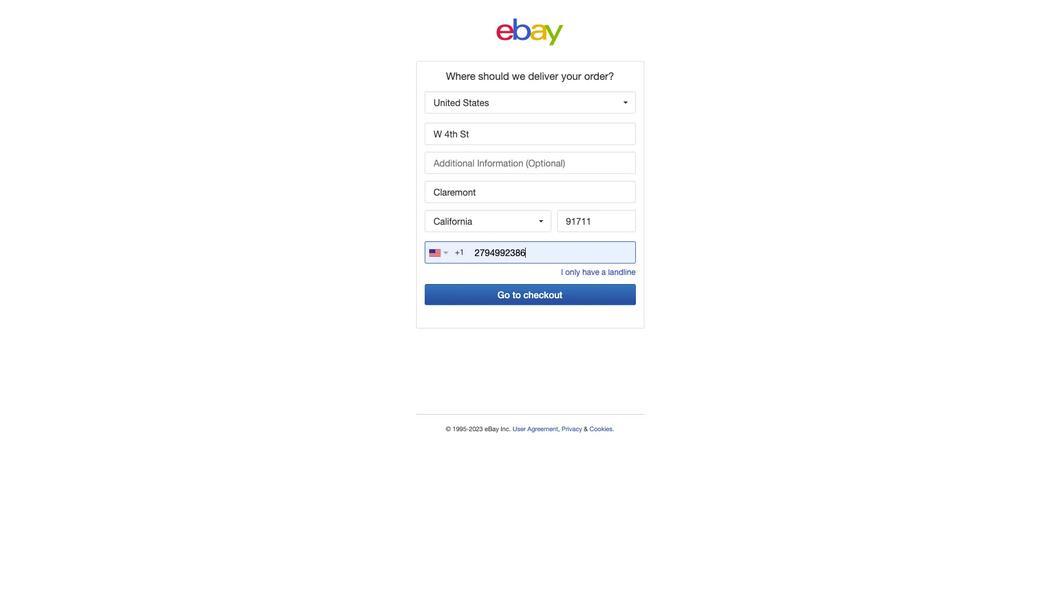 Task type: locate. For each thing, give the bounding box(es) containing it.
&
[[584, 426, 588, 433]]

a
[[602, 268, 606, 277]]

.
[[613, 426, 614, 433]]

None submit
[[424, 284, 636, 305]]

i only have a landline
[[561, 268, 636, 277]]

2023
[[469, 426, 483, 433]]

,
[[558, 426, 560, 433]]

1995-
[[453, 426, 469, 433]]

user
[[513, 426, 526, 433]]

order?
[[584, 70, 614, 82]]

landline
[[608, 268, 636, 277]]

City text field
[[424, 181, 636, 203]]

Address text field
[[424, 123, 636, 145]]

have
[[582, 268, 599, 277]]

i only have a landline button
[[561, 268, 636, 277]]

cookies link
[[590, 426, 613, 433]]

only
[[565, 268, 580, 277]]

agreement
[[528, 426, 558, 433]]

should
[[478, 70, 509, 82]]



Task type: vqa. For each thing, say whether or not it's contained in the screenshot.
© 1995-2023 eBay Inc. User Agreement , Privacy & Cookies .
yes



Task type: describe. For each thing, give the bounding box(es) containing it.
privacy
[[562, 426, 582, 433]]

where should we deliver your order?
[[446, 70, 614, 82]]

user agreement link
[[513, 426, 558, 433]]

©
[[446, 426, 451, 433]]

privacy link
[[562, 426, 582, 433]]

ZIP code text field
[[557, 210, 636, 232]]

we
[[512, 70, 525, 82]]

inc.
[[501, 426, 511, 433]]

i
[[561, 268, 563, 277]]

your
[[561, 70, 581, 82]]

Mobile number telephone field
[[424, 241, 636, 264]]

Additional Information (Optional) text field
[[424, 152, 636, 174]]

© 1995-2023 ebay inc. user agreement , privacy & cookies .
[[446, 426, 614, 433]]

cookies
[[590, 426, 613, 433]]

+1
[[455, 248, 464, 257]]

deliver
[[528, 70, 558, 82]]

where
[[446, 70, 475, 82]]

ebay
[[485, 426, 499, 433]]



